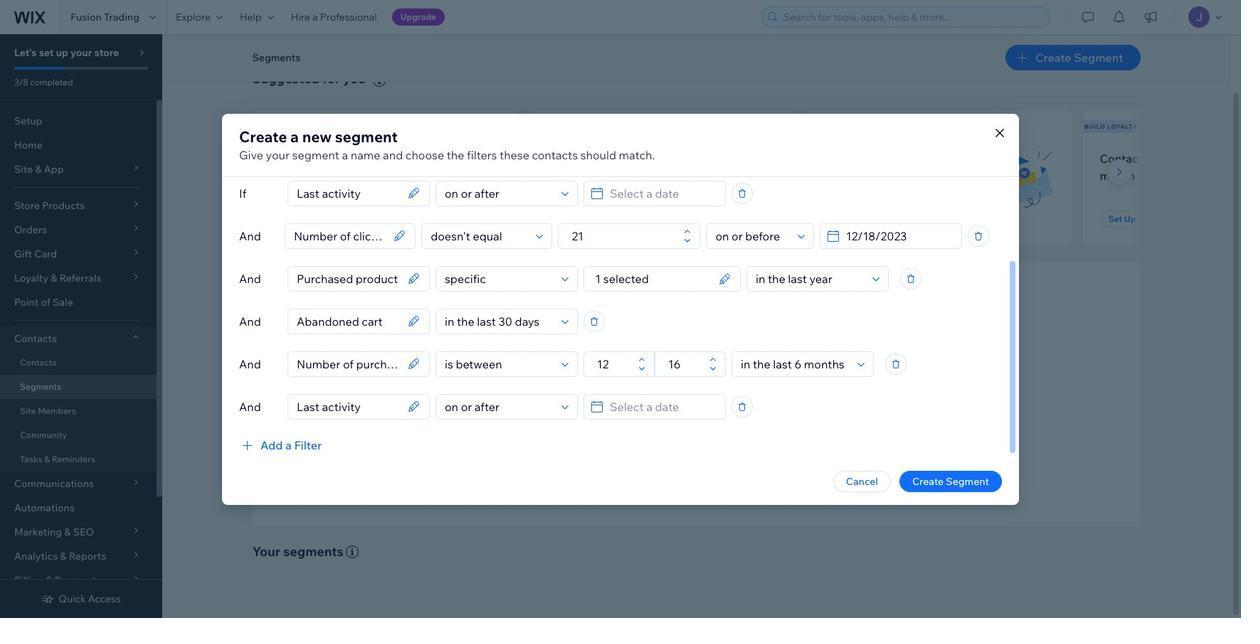Task type: locate. For each thing, give the bounding box(es) containing it.
1 horizontal spatial who
[[656, 152, 679, 166]]

send
[[555, 422, 580, 435]]

who inside potential customers who haven't made a purchase yet
[[656, 152, 679, 166]]

email up on
[[860, 152, 889, 166]]

0 horizontal spatial create segment
[[913, 475, 990, 488]]

Enter a number text field
[[568, 224, 680, 248]]

1 set up segment from the left
[[278, 214, 345, 224]]

1 horizontal spatial segments
[[252, 51, 301, 64]]

set up segment button down on
[[824, 211, 908, 228]]

0 vertical spatial subscribers
[[272, 123, 321, 130]]

the inside create a new segment give your segment a name and choose the filters these contacts should match.
[[447, 148, 465, 162]]

who for purchase
[[656, 152, 679, 166]]

of down right
[[662, 403, 671, 416]]

set up segment button for subscribed
[[270, 211, 353, 228]]

set up segment button
[[270, 211, 353, 228], [547, 211, 631, 228], [824, 211, 908, 228], [1101, 211, 1185, 228]]

Select a date field
[[606, 181, 721, 205], [606, 395, 721, 419]]

upgrade button
[[392, 9, 445, 26]]

sidebar element
[[0, 34, 162, 619]]

site
[[20, 406, 36, 417]]

1 vertical spatial the
[[642, 382, 662, 398]]

1 vertical spatial of
[[662, 403, 671, 416]]

to left drive
[[724, 422, 734, 435]]

contacts inside new contacts who recently subscribed to your mailing list
[[296, 152, 343, 166]]

1 horizontal spatial create segment button
[[1006, 45, 1141, 71]]

contacts up campaigns
[[674, 403, 714, 416]]

set up segment button down contacts with a birthday th
[[1101, 211, 1185, 228]]

segments for the segments link
[[20, 382, 61, 392]]

your inside create a new segment give your segment a name and choose the filters these contacts should match.
[[266, 148, 290, 162]]

update
[[737, 403, 770, 416]]

site members link
[[0, 400, 157, 424]]

segment
[[335, 127, 398, 146], [292, 148, 340, 162]]

contacts inside popup button
[[14, 333, 57, 345]]

create
[[1036, 51, 1072, 65], [239, 127, 287, 146], [555, 403, 586, 416], [913, 475, 944, 488]]

new
[[302, 127, 332, 146]]

select an option field for select options field
[[752, 267, 869, 291]]

and
[[383, 148, 403, 162], [787, 422, 805, 435]]

and inside create a new segment give your segment a name and choose the filters these contacts should match.
[[383, 148, 403, 162]]

segments up suggested at left
[[252, 51, 301, 64]]

segments
[[283, 544, 344, 560]]

quick
[[59, 593, 86, 606]]

up down 'subscribed'
[[294, 214, 306, 224]]

2 set up segment from the left
[[555, 214, 622, 224]]

a right the add
[[286, 438, 292, 453]]

None field
[[293, 181, 404, 205], [290, 224, 390, 248], [293, 267, 404, 291], [293, 309, 404, 334], [293, 352, 404, 376], [293, 395, 404, 419], [293, 181, 404, 205], [290, 224, 390, 248], [293, 267, 404, 291], [293, 309, 404, 334], [293, 352, 404, 376], [293, 395, 404, 419]]

specific
[[589, 403, 625, 416]]

potential customers who haven't made a purchase yet
[[547, 152, 699, 183]]

contacts
[[1101, 152, 1149, 166], [14, 333, 57, 345], [20, 357, 57, 368]]

3 set from the left
[[832, 214, 846, 224]]

your right on
[[880, 169, 904, 183]]

subscribers
[[272, 123, 321, 130], [892, 152, 955, 166]]

new for new subscribers
[[254, 123, 270, 130]]

list
[[414, 169, 430, 183]]

select a date field for if
[[606, 181, 721, 205]]

subscribers up campaign
[[892, 152, 955, 166]]

who inside new contacts who recently subscribed to your mailing list
[[345, 152, 368, 166]]

email down groups
[[644, 422, 669, 435]]

new up 'subscribed'
[[270, 152, 294, 166]]

up down contacts with a birthday th
[[1125, 214, 1137, 224]]

4 up from the left
[[1125, 214, 1137, 224]]

&
[[44, 454, 50, 465]]

contacts down contacts popup button
[[20, 357, 57, 368]]

cancel button
[[834, 471, 892, 492]]

your right give
[[266, 148, 290, 162]]

0 vertical spatial and
[[383, 148, 403, 162]]

a left 'new' in the left top of the page
[[291, 127, 299, 146]]

if
[[239, 186, 247, 200]]

0 vertical spatial of
[[41, 296, 50, 309]]

of inside sidebar element
[[41, 296, 50, 309]]

create segment button for segments
[[1006, 45, 1141, 71]]

up for subscribed
[[294, 214, 306, 224]]

setup
[[14, 115, 43, 127]]

to right 'subscribed'
[[332, 169, 343, 183]]

who
[[345, 152, 368, 166], [656, 152, 679, 166], [957, 152, 980, 166]]

1 horizontal spatial of
[[662, 403, 671, 416]]

contacts inside reach the right target audience create specific groups of contacts that update automatically send personalized email campaigns to drive sales and build trust
[[674, 403, 714, 416]]

0 vertical spatial the
[[447, 148, 465, 162]]

0 horizontal spatial email
[[644, 422, 669, 435]]

0 horizontal spatial who
[[345, 152, 368, 166]]

who up campaign
[[957, 152, 980, 166]]

1 horizontal spatial subscribers
[[892, 152, 955, 166]]

match.
[[619, 148, 655, 162]]

hire a professional link
[[283, 0, 386, 34]]

set up segment
[[278, 214, 345, 224], [555, 214, 622, 224], [832, 214, 899, 224], [1109, 214, 1176, 224]]

segments
[[252, 51, 301, 64], [20, 382, 61, 392]]

2 who from the left
[[656, 152, 679, 166]]

quick access
[[59, 593, 121, 606]]

a down customers
[[621, 169, 627, 183]]

1 vertical spatial and
[[787, 422, 805, 435]]

build
[[1085, 123, 1106, 130]]

list
[[250, 110, 1242, 245]]

2 vertical spatial contacts
[[20, 357, 57, 368]]

a right with
[[1178, 152, 1184, 166]]

set up segment button down 'subscribed'
[[270, 211, 353, 228]]

3 who from the left
[[957, 152, 980, 166]]

2 select a date field from the top
[[606, 395, 721, 419]]

1 up from the left
[[294, 214, 306, 224]]

0 vertical spatial email
[[860, 152, 889, 166]]

1 vertical spatial segment
[[292, 148, 340, 162]]

and up mailing
[[383, 148, 403, 162]]

segments button
[[245, 47, 308, 68]]

who left recently on the top of the page
[[345, 152, 368, 166]]

up down haven't
[[571, 214, 583, 224]]

3 up from the left
[[848, 214, 860, 224]]

reach the right target audience create specific groups of contacts that update automatically send personalized email campaigns to drive sales and build trust
[[555, 382, 855, 435]]

4 set up segment button from the left
[[1101, 211, 1185, 228]]

subscribers down suggested at left
[[272, 123, 321, 130]]

to
[[332, 169, 343, 183], [724, 422, 734, 435]]

2 set up segment button from the left
[[547, 211, 631, 228]]

3 set up segment button from the left
[[824, 211, 908, 228]]

0 vertical spatial segments
[[252, 51, 301, 64]]

1 vertical spatial create segment
[[913, 475, 990, 488]]

home link
[[0, 133, 157, 157]]

Search for tools, apps, help & more... field
[[780, 7, 1046, 27]]

set up segment down made
[[555, 214, 622, 224]]

a right hire
[[313, 11, 318, 24]]

your inside sidebar element
[[70, 46, 92, 59]]

contacts down point of sale on the left top of page
[[14, 333, 57, 345]]

select a date field down match.
[[606, 181, 721, 205]]

create a new segment give your segment a name and choose the filters these contacts should match.
[[239, 127, 655, 162]]

1 who from the left
[[345, 152, 368, 166]]

Choose a condition field
[[441, 181, 558, 205], [427, 224, 532, 248], [441, 267, 558, 291], [441, 309, 558, 334], [441, 352, 558, 376], [441, 395, 558, 419]]

tasks & reminders
[[20, 454, 95, 465]]

give
[[239, 148, 264, 162]]

segment
[[1075, 51, 1124, 65], [308, 214, 345, 224], [585, 214, 622, 224], [862, 214, 899, 224], [1139, 214, 1176, 224], [947, 475, 990, 488]]

12/18/2023 field
[[842, 224, 958, 248]]

0 horizontal spatial to
[[332, 169, 343, 183]]

0 vertical spatial select a date field
[[606, 181, 721, 205]]

2 horizontal spatial contacts
[[674, 403, 714, 416]]

who inside active email subscribers who clicked on your campaign
[[957, 152, 980, 166]]

1 vertical spatial contacts
[[14, 333, 57, 345]]

quick access button
[[42, 593, 121, 606]]

segments inside button
[[252, 51, 301, 64]]

sales
[[762, 422, 785, 435]]

create segment button
[[1006, 45, 1141, 71], [900, 471, 1003, 492]]

0 vertical spatial contacts
[[1101, 152, 1149, 166]]

0 vertical spatial create segment button
[[1006, 45, 1141, 71]]

0 horizontal spatial contacts
[[296, 152, 343, 166]]

0 vertical spatial select an option field
[[712, 224, 794, 248]]

1 horizontal spatial contacts
[[532, 148, 578, 162]]

contacts down loyalty
[[1101, 152, 1149, 166]]

new up give
[[254, 123, 270, 130]]

1 vertical spatial segments
[[20, 382, 61, 392]]

to inside new contacts who recently subscribed to your mailing list
[[332, 169, 343, 183]]

create inside reach the right target audience create specific groups of contacts that update automatically send personalized email campaigns to drive sales and build trust
[[555, 403, 586, 416]]

these
[[500, 148, 530, 162]]

for
[[323, 71, 340, 87]]

completed
[[30, 77, 73, 88]]

the left filters
[[447, 148, 465, 162]]

tasks
[[20, 454, 42, 465]]

set up segment down on
[[832, 214, 899, 224]]

0 horizontal spatial the
[[447, 148, 465, 162]]

who up 'purchase'
[[656, 152, 679, 166]]

new inside new contacts who recently subscribed to your mailing list
[[270, 152, 294, 166]]

3 set up segment from the left
[[832, 214, 899, 224]]

subscribers inside active email subscribers who clicked on your campaign
[[892, 152, 955, 166]]

1 set up segment button from the left
[[270, 211, 353, 228]]

segments link
[[0, 375, 157, 400]]

contacts for contacts link
[[20, 357, 57, 368]]

build
[[807, 422, 830, 435]]

and down 'automatically'
[[787, 422, 805, 435]]

home
[[14, 139, 43, 152]]

a left name on the top left of the page
[[342, 148, 348, 162]]

1 vertical spatial email
[[644, 422, 669, 435]]

2 horizontal spatial who
[[957, 152, 980, 166]]

2 vertical spatial select an option field
[[737, 352, 854, 376]]

a inside potential customers who haven't made a purchase yet
[[621, 169, 627, 183]]

up for clicked
[[848, 214, 860, 224]]

1 horizontal spatial and
[[787, 422, 805, 435]]

Select an option field
[[712, 224, 794, 248], [752, 267, 869, 291], [737, 352, 854, 376]]

tasks & reminders link
[[0, 448, 157, 472]]

choose
[[406, 148, 445, 162]]

1 vertical spatial to
[[724, 422, 734, 435]]

contacts button
[[0, 327, 157, 351]]

email inside reach the right target audience create specific groups of contacts that update automatically send personalized email campaigns to drive sales and build trust
[[644, 422, 669, 435]]

of
[[41, 296, 50, 309], [662, 403, 671, 416]]

set up segment down contacts with a birthday th
[[1109, 214, 1176, 224]]

segments up site members
[[20, 382, 61, 392]]

0 vertical spatial new
[[254, 123, 270, 130]]

0 vertical spatial to
[[332, 169, 343, 183]]

1 vertical spatial subscribers
[[892, 152, 955, 166]]

set up segment down 'subscribed'
[[278, 214, 345, 224]]

0 horizontal spatial segments
[[20, 382, 61, 392]]

a
[[313, 11, 318, 24], [291, 127, 299, 146], [342, 148, 348, 162], [1178, 152, 1184, 166], [621, 169, 627, 183], [286, 438, 292, 453]]

1 vertical spatial select a date field
[[606, 395, 721, 419]]

3 and from the top
[[239, 314, 261, 329]]

1 vertical spatial select an option field
[[752, 267, 869, 291]]

new contacts who recently subscribed to your mailing list
[[270, 152, 430, 183]]

1 vertical spatial create segment button
[[900, 471, 1003, 492]]

your inside new contacts who recently subscribed to your mailing list
[[346, 169, 370, 183]]

0 horizontal spatial of
[[41, 296, 50, 309]]

of left sale
[[41, 296, 50, 309]]

0 horizontal spatial subscribers
[[272, 123, 321, 130]]

contacts
[[532, 148, 578, 162], [296, 152, 343, 166], [674, 403, 714, 416]]

1 horizontal spatial email
[[860, 152, 889, 166]]

1 select a date field from the top
[[606, 181, 721, 205]]

0 vertical spatial create segment
[[1036, 51, 1124, 65]]

create segment
[[1036, 51, 1124, 65], [913, 475, 990, 488]]

2 set from the left
[[555, 214, 569, 224]]

1 horizontal spatial the
[[642, 382, 662, 398]]

0 horizontal spatial and
[[383, 148, 403, 162]]

your down name on the top left of the page
[[346, 169, 370, 183]]

automations link
[[0, 496, 157, 521]]

new for new contacts who recently subscribed to your mailing list
[[270, 152, 294, 166]]

segment down 'new' in the left top of the page
[[292, 148, 340, 162]]

active email subscribers who clicked on your campaign
[[824, 152, 980, 183]]

right
[[665, 382, 694, 398]]

create segment button for cancel
[[900, 471, 1003, 492]]

segment up name on the top left of the page
[[335, 127, 398, 146]]

segments inside sidebar element
[[20, 382, 61, 392]]

1 set from the left
[[278, 214, 292, 224]]

select a date field up campaigns
[[606, 395, 721, 419]]

2 and from the top
[[239, 272, 261, 286]]

1 horizontal spatial to
[[724, 422, 734, 435]]

3/8 completed
[[14, 77, 73, 88]]

1 vertical spatial new
[[270, 152, 294, 166]]

your right up on the top left of page
[[70, 46, 92, 59]]

the up groups
[[642, 382, 662, 398]]

up down "clicked"
[[848, 214, 860, 224]]

setup link
[[0, 109, 157, 133]]

contacts up haven't
[[532, 148, 578, 162]]

contacts down 'new' in the left top of the page
[[296, 152, 343, 166]]

create inside create a new segment give your segment a name and choose the filters these contacts should match.
[[239, 127, 287, 146]]

0 horizontal spatial create segment button
[[900, 471, 1003, 492]]

2 up from the left
[[571, 214, 583, 224]]

set up segment button down made
[[547, 211, 631, 228]]



Task type: describe. For each thing, give the bounding box(es) containing it.
birthday
[[1186, 152, 1232, 166]]

and inside reach the right target audience create specific groups of contacts that update automatically send personalized email campaigns to drive sales and build trust
[[787, 422, 805, 435]]

suggested for you
[[252, 71, 366, 87]]

who for your
[[345, 152, 368, 166]]

reminders
[[52, 454, 95, 465]]

add a filter
[[261, 438, 322, 453]]

new subscribers
[[254, 123, 321, 130]]

5 and from the top
[[239, 400, 261, 414]]

access
[[88, 593, 121, 606]]

customers
[[597, 152, 654, 166]]

explore
[[176, 11, 211, 24]]

clicked
[[824, 169, 862, 183]]

that
[[716, 403, 735, 416]]

professional
[[320, 11, 377, 24]]

automations
[[14, 502, 75, 515]]

let's
[[14, 46, 37, 59]]

hire a professional
[[291, 11, 377, 24]]

contacts inside contacts with a birthday th
[[1101, 152, 1149, 166]]

campaigns
[[671, 422, 722, 435]]

fusion
[[71, 11, 102, 24]]

set for active email subscribers who clicked on your campaign
[[832, 214, 846, 224]]

trading
[[104, 11, 140, 24]]

let's set up your store
[[14, 46, 119, 59]]

drive
[[736, 422, 759, 435]]

with
[[1152, 152, 1175, 166]]

your
[[252, 544, 281, 560]]

contacts for contacts popup button
[[14, 333, 57, 345]]

set up segment button for made
[[547, 211, 631, 228]]

point of sale link
[[0, 291, 157, 315]]

the inside reach the right target audience create specific groups of contacts that update automatically send personalized email campaigns to drive sales and build trust
[[642, 382, 662, 398]]

site members
[[20, 406, 76, 417]]

th
[[1234, 152, 1242, 166]]

contacts inside create a new segment give your segment a name and choose the filters these contacts should match.
[[532, 148, 578, 162]]

upgrade
[[401, 11, 436, 22]]

set for new contacts who recently subscribed to your mailing list
[[278, 214, 292, 224]]

set for potential customers who haven't made a purchase yet
[[555, 214, 569, 224]]

set up segment for subscribed
[[278, 214, 345, 224]]

reach
[[602, 382, 639, 398]]

your segments
[[252, 544, 344, 560]]

email inside active email subscribers who clicked on your campaign
[[860, 152, 889, 166]]

4 and from the top
[[239, 357, 261, 371]]

set up segment button for clicked
[[824, 211, 908, 228]]

you
[[343, 71, 366, 87]]

members
[[38, 406, 76, 417]]

4 set from the left
[[1109, 214, 1123, 224]]

potential
[[547, 152, 594, 166]]

community
[[20, 430, 67, 441]]

to inside reach the right target audience create specific groups of contacts that update automatically send personalized email campaigns to drive sales and build trust
[[724, 422, 734, 435]]

point of sale
[[14, 296, 73, 309]]

audience
[[737, 382, 792, 398]]

yet
[[682, 169, 699, 183]]

on
[[864, 169, 878, 183]]

select a date field for and
[[606, 395, 721, 419]]

groups
[[627, 403, 660, 416]]

should
[[581, 148, 617, 162]]

1 and from the top
[[239, 229, 261, 243]]

purchase
[[630, 169, 680, 183]]

From text field
[[593, 352, 635, 376]]

cancel
[[847, 475, 879, 488]]

up for made
[[571, 214, 583, 224]]

automatically
[[773, 403, 835, 416]]

haven't
[[547, 169, 586, 183]]

point
[[14, 296, 39, 309]]

personalized
[[582, 422, 641, 435]]

of inside reach the right target audience create specific groups of contacts that update automatically send personalized email campaigns to drive sales and build trust
[[662, 403, 671, 416]]

set
[[39, 46, 54, 59]]

hire
[[291, 11, 310, 24]]

community link
[[0, 424, 157, 448]]

list containing new contacts who recently subscribed to your mailing list
[[250, 110, 1242, 245]]

subscribed
[[270, 169, 329, 183]]

contacts link
[[0, 351, 157, 375]]

suggested
[[252, 71, 320, 87]]

your inside active email subscribers who clicked on your campaign
[[880, 169, 904, 183]]

trust
[[833, 422, 855, 435]]

recently
[[371, 152, 414, 166]]

a inside button
[[286, 438, 292, 453]]

campaign
[[907, 169, 960, 183]]

Select options field
[[589, 267, 715, 291]]

segments for segments button
[[252, 51, 301, 64]]

fusion trading
[[71, 11, 140, 24]]

made
[[588, 169, 619, 183]]

loyalty
[[1108, 123, 1139, 130]]

3/8
[[14, 77, 28, 88]]

1 horizontal spatial create segment
[[1036, 51, 1124, 65]]

filter
[[294, 438, 322, 453]]

help button
[[231, 0, 283, 34]]

target
[[697, 382, 734, 398]]

0 vertical spatial segment
[[335, 127, 398, 146]]

To text field
[[664, 352, 706, 376]]

add
[[261, 438, 283, 453]]

name
[[351, 148, 381, 162]]

set up segment for made
[[555, 214, 622, 224]]

build loyalty
[[1085, 123, 1139, 130]]

a inside contacts with a birthday th
[[1178, 152, 1184, 166]]

select an option field for enter a number text field
[[712, 224, 794, 248]]

add a filter button
[[239, 437, 322, 454]]

set up segment for clicked
[[832, 214, 899, 224]]

4 set up segment from the left
[[1109, 214, 1176, 224]]

store
[[94, 46, 119, 59]]



Task type: vqa. For each thing, say whether or not it's contained in the screenshot.
'Let's'
yes



